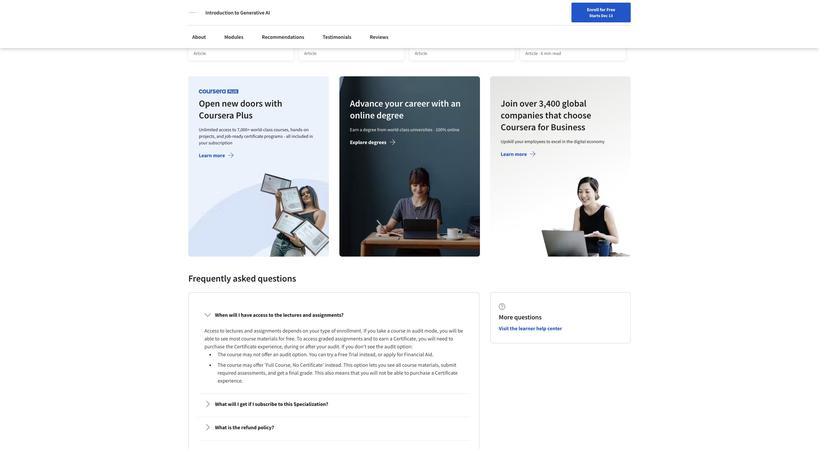 Task type: locate. For each thing, give the bounding box(es) containing it.
november inside november 29, 2023 article · 6 min read
[[526, 43, 546, 49]]

2 horizontal spatial november
[[526, 43, 546, 49]]

what will i get if i subscribe to this specialization?
[[215, 401, 329, 408]]

2 november from the left
[[305, 43, 325, 49]]

'full
[[265, 362, 274, 369]]

purchase down the access
[[205, 344, 225, 350]]

see inside the course may offer 'full course, no certificate' instead. this option lets you see all course materials, submit required assessments, and get a final grade. this also means that you will not be able to purchase a certificate experience.
[[388, 362, 395, 369]]

questions right asked in the left of the page
[[258, 273, 296, 285]]

your left type
[[310, 328, 320, 335]]

min
[[545, 51, 552, 56]]

assignments
[[254, 328, 282, 335], [335, 336, 363, 343]]

may for offer
[[243, 362, 252, 369]]

1 29, from the left
[[215, 43, 221, 49]]

degree
[[377, 110, 404, 121], [363, 127, 377, 133]]

certificate'
[[300, 362, 324, 369]]

2023 right 11,
[[442, 43, 452, 49]]

2 horizontal spatial 29,
[[547, 43, 553, 49]]

2 with from the left
[[432, 98, 449, 110]]

modules link
[[221, 30, 248, 44]]

explore degrees
[[350, 139, 387, 146]]

a
[[389, 21, 392, 28], [562, 21, 565, 28], [360, 127, 362, 133], [388, 328, 390, 335], [390, 336, 393, 343], [335, 352, 337, 358], [285, 370, 288, 377], [432, 370, 434, 377]]

audit up apply
[[385, 344, 396, 350]]

1 vertical spatial the
[[218, 362, 226, 369]]

you up the trial
[[346, 344, 354, 350]]

1 vertical spatial may
[[243, 362, 252, 369]]

get inside the course may offer 'full course, no certificate' instead. this option lets you see all course materials, submit required assessments, and get a final grade. this also means that you will not be able to purchase a certificate experience.
[[277, 370, 284, 377]]

11,
[[436, 43, 442, 49]]

1 horizontal spatial with
[[432, 98, 449, 110]]

2 horizontal spatial see
[[388, 362, 395, 369]]

get down course,
[[277, 370, 284, 377]]

all inside the course may offer 'full course, no certificate' instead. this option lets you see all course materials, submit required assessments, and get a final grade. this also means that you will not be able to purchase a certificate experience.
[[396, 362, 402, 369]]

online up earn
[[350, 110, 375, 121]]

article inside november 29, 2023 article · 6 min read
[[526, 51, 538, 56]]

this left also
[[315, 370, 324, 377]]

be
[[458, 328, 464, 335], [388, 370, 393, 377]]

or
[[300, 344, 305, 350], [378, 352, 383, 358]]

ai
[[266, 9, 270, 16]]

and inside the course may offer 'full course, no certificate' instead. this option lets you see all course materials, submit required assessments, and get a final grade. this also means that you will not be able to purchase a certificate experience.
[[268, 370, 276, 377]]

1 vertical spatial access
[[253, 312, 268, 319]]

None search field
[[94, 4, 252, 17]]

if right enrollment.
[[364, 328, 367, 335]]

will
[[229, 312, 238, 319], [449, 328, 457, 335], [428, 336, 436, 343], [370, 370, 378, 377], [228, 401, 237, 408]]

certificate down most
[[234, 344, 257, 350]]

0 horizontal spatial -
[[284, 134, 285, 140]]

all inside the unlimited access to 7,000+ world-class courses, hands-on projects, and job-ready certificate programs - all included in your subscription
[[286, 134, 291, 140]]

0 vertical spatial access
[[219, 127, 232, 133]]

coursera up upskill
[[501, 121, 537, 133]]

0 vertical spatial questions
[[258, 273, 296, 285]]

recommendations
[[262, 34, 305, 40]]

visit the learner help center
[[499, 326, 563, 332]]

0 vertical spatial assignments
[[254, 328, 282, 335]]

if right audit.
[[342, 344, 345, 350]]

2 is from the left
[[384, 21, 388, 28]]

0 horizontal spatial be
[[388, 370, 393, 377]]

2023 down modules on the left top of page
[[222, 43, 231, 49]]

1 horizontal spatial 29,
[[326, 43, 331, 49]]

companies
[[501, 110, 544, 121]]

world-
[[251, 127, 264, 133], [388, 127, 400, 133]]

3 29, from the left
[[547, 43, 553, 49]]

1 horizontal spatial assignments
[[335, 336, 363, 343]]

1 vertical spatial all
[[396, 362, 402, 369]]

get left "if" at the bottom left
[[240, 401, 247, 408]]

2 vertical spatial access
[[303, 336, 318, 343]]

2023 up read
[[554, 43, 563, 49]]

2 horizontal spatial in
[[563, 139, 566, 145]]

1 article from the left
[[194, 51, 206, 56]]

access inside the unlimited access to 7,000+ world-class courses, hands-on projects, and job-ready certificate programs - all included in your subscription
[[219, 127, 232, 133]]

0 vertical spatial introduction
[[206, 9, 234, 16]]

0 horizontal spatial certificate
[[234, 344, 257, 350]]

1 horizontal spatial class
[[400, 127, 410, 133]]

2 29, from the left
[[326, 43, 331, 49]]

lectures up depends
[[283, 312, 302, 319]]

explore degrees link
[[350, 139, 396, 147]]

certificate down submit
[[435, 370, 458, 377]]

i left have
[[239, 312, 240, 319]]

more down "subscription"
[[213, 152, 225, 159]]

the left digital
[[567, 139, 574, 145]]

what is the refund policy?
[[215, 425, 274, 431]]

article left · at the top
[[526, 51, 538, 56]]

0 horizontal spatial degree
[[363, 127, 377, 133]]

1 is from the left
[[206, 21, 210, 28]]

of
[[332, 328, 336, 335]]

can
[[318, 352, 326, 358]]

course,
[[275, 362, 292, 369]]

that
[[546, 110, 562, 121], [351, 370, 360, 377]]

coursera up unlimited
[[199, 110, 234, 121]]

introduction for introduction to generative ai
[[206, 9, 234, 16]]

visit
[[499, 326, 509, 332]]

what inside what will i get if i subscribe to this specialization? dropdown button
[[215, 401, 227, 408]]

0 horizontal spatial questions
[[258, 273, 296, 285]]

1 vertical spatial online
[[448, 127, 460, 133]]

what is the refund policy? button
[[199, 419, 469, 437]]

1 vertical spatial if
[[342, 344, 345, 350]]

1 class from the left
[[264, 127, 273, 133]]

all down option:
[[396, 362, 402, 369]]

0 horizontal spatial learn more
[[199, 152, 225, 159]]

course right most
[[242, 336, 256, 343]]

ready
[[233, 134, 243, 140]]

1 horizontal spatial certificate
[[435, 370, 458, 377]]

0 vertical spatial lectures
[[283, 312, 302, 319]]

december 11, 2023 article
[[415, 43, 452, 56]]

generative
[[241, 9, 265, 16]]

0 horizontal spatial able
[[205, 336, 214, 343]]

for left the free.
[[279, 336, 285, 343]]

get
[[277, 370, 284, 377], [240, 401, 247, 408]]

1 november 29, 2023 article from the left
[[194, 43, 231, 56]]

recommendations link
[[258, 30, 309, 44]]

1 horizontal spatial november
[[305, 43, 325, 49]]

learn more link down upskill
[[501, 151, 537, 159]]

learn more link
[[501, 151, 537, 159], [199, 152, 234, 160]]

machine?
[[320, 28, 342, 34]]

learn more down upskill
[[501, 151, 528, 158]]

-
[[434, 127, 435, 133], [284, 134, 285, 140]]

0 vertical spatial all
[[286, 134, 291, 140]]

assignments down enrollment.
[[335, 336, 363, 343]]

class up programs at the left of the page
[[264, 127, 273, 133]]

what up about link
[[194, 21, 205, 28]]

0 horizontal spatial free
[[338, 352, 348, 358]]

and up "subscription"
[[217, 134, 224, 140]]

november 29, 2023 article down testimonials
[[305, 43, 341, 56]]

with inside advance your career with an online degree
[[432, 98, 449, 110]]

your left career
[[385, 98, 403, 110]]

0 vertical spatial this
[[344, 362, 353, 369]]

will inside the course may offer 'full course, no certificate' instead. this option lets you see all course materials, submit required assessments, and get a final grade. this also means that you will not be able to purchase a certificate experience.
[[370, 370, 378, 377]]

introduction inside introduction to virtualization: what is a virtual machine?
[[305, 21, 333, 28]]

unlimited
[[199, 127, 218, 133]]

testimonials link
[[319, 30, 356, 44]]

1 horizontal spatial that
[[546, 110, 562, 121]]

1 vertical spatial or
[[378, 352, 383, 358]]

specialization?
[[294, 401, 329, 408]]

1 vertical spatial that
[[351, 370, 360, 377]]

2 may from the top
[[243, 362, 252, 369]]

1 horizontal spatial get
[[277, 370, 284, 377]]

access
[[205, 328, 219, 335]]

to right the access
[[220, 328, 225, 335]]

0 horizontal spatial 29,
[[215, 43, 221, 49]]

1 horizontal spatial lectures
[[283, 312, 302, 319]]

1 vertical spatial on
[[303, 328, 309, 335]]

0 horizontal spatial class
[[264, 127, 273, 133]]

0 vertical spatial purchase
[[205, 344, 225, 350]]

0 horizontal spatial lectures
[[226, 328, 243, 335]]

advance your career with an online degree
[[350, 98, 461, 121]]

experience.
[[218, 378, 243, 385]]

0 horizontal spatial that
[[351, 370, 360, 377]]

try
[[327, 352, 334, 358]]

1 horizontal spatial questions
[[515, 314, 542, 322]]

what inside "what is the refund policy?" dropdown button
[[215, 425, 227, 431]]

class for universities
[[400, 127, 410, 133]]

november up · at the top
[[526, 43, 546, 49]]

examples
[[203, 28, 225, 34]]

assignments up materials
[[254, 328, 282, 335]]

you down mode,
[[419, 336, 427, 343]]

29,
[[215, 43, 221, 49], [326, 43, 331, 49], [547, 43, 553, 49]]

the down earn
[[376, 344, 384, 350]]

1 world- from the left
[[251, 127, 264, 133]]

certificate inside access to lectures and assignments depends on your type of enrollment. if you take a course in audit mode, you will be able to see most course materials for free. to access graded assignments and to earn a certificate, you will need to purchase the certificate experience, during or after your audit. if you don't see the audit option:
[[234, 344, 257, 350]]

2 vertical spatial see
[[388, 362, 395, 369]]

projects,
[[199, 134, 216, 140]]

what left spatial
[[415, 21, 427, 28]]

1 november from the left
[[194, 43, 214, 49]]

class inside the unlimited access to 7,000+ world-class courses, hands-on projects, and job-ready certificate programs - all included in your subscription
[[264, 127, 273, 133]]

testimonials
[[323, 34, 352, 40]]

materials
[[257, 336, 278, 343]]

instead,
[[360, 352, 377, 358]]

free left the trial
[[338, 352, 348, 358]]

is for and
[[206, 21, 210, 28]]

3 november from the left
[[526, 43, 546, 49]]

learner
[[519, 326, 536, 332]]

offer up assessments,
[[253, 362, 264, 369]]

0 vertical spatial degree
[[377, 110, 404, 121]]

29, inside november 29, 2023 article · 6 min read
[[547, 43, 553, 49]]

your inside advance your career with an online degree
[[385, 98, 403, 110]]

2023 inside december 11, 2023 article
[[442, 43, 452, 49]]

lets
[[370, 362, 377, 369]]

1 horizontal spatial all
[[396, 362, 402, 369]]

2023 inside november 29, 2023 article · 6 min read
[[554, 43, 563, 49]]

submit
[[441, 362, 457, 369]]

what left is
[[215, 425, 227, 431]]

the inside the course may offer 'full course, no certificate' instead. this option lets you see all course materials, submit required assessments, and get a final grade. this also means that you will not be able to purchase a certificate experience.
[[218, 362, 226, 369]]

1 vertical spatial introduction
[[305, 21, 333, 28]]

on inside the unlimited access to 7,000+ world-class courses, hands-on projects, and job-ready certificate programs - all included in your subscription
[[304, 127, 309, 133]]

november 29, 2023 article down about
[[194, 43, 231, 56]]

introduction up prompt
[[206, 9, 234, 16]]

employees
[[525, 139, 546, 145]]

coursera inside open new doors with coursera plus
[[199, 110, 234, 121]]

1 horizontal spatial or
[[378, 352, 383, 358]]

1 horizontal spatial able
[[394, 370, 404, 377]]

from
[[377, 127, 387, 133]]

1 horizontal spatial access
[[253, 312, 268, 319]]

0 vertical spatial may
[[243, 352, 252, 358]]

and left assignments?
[[303, 312, 312, 319]]

0 vertical spatial audit
[[412, 328, 424, 335]]

not down apply
[[379, 370, 387, 377]]

certificate inside the course may offer 'full course, no certificate' instead. this option lets you see all course materials, submit required assessments, and get a final grade. this also means that you will not be able to purchase a certificate experience.
[[435, 370, 458, 377]]

1 horizontal spatial coursera
[[501, 121, 537, 133]]

november for introduction to virtualization: what is a virtual machine?
[[305, 43, 325, 49]]

with right career
[[432, 98, 449, 110]]

and inside the unlimited access to 7,000+ world-class courses, hands-on projects, and job-ready certificate programs - all included in your subscription
[[217, 134, 224, 140]]

with for doors
[[265, 98, 282, 110]]

asked
[[233, 273, 256, 285]]

may inside the course may offer 'full course, no certificate' instead. this option lets you see all course materials, submit required assessments, and get a final grade. this also means that you will not be able to purchase a certificate experience.
[[243, 362, 252, 369]]

0 vertical spatial able
[[205, 336, 214, 343]]

0 horizontal spatial more
[[213, 152, 225, 159]]

november for how to become a penetration tester: 2023 career guide
[[526, 43, 546, 49]]

access up after on the bottom
[[303, 336, 318, 343]]

november for what is prompt engineering? definition and examples
[[194, 43, 214, 49]]

is
[[228, 425, 232, 431]]

what for what will i get if i subscribe to this specialization?
[[215, 401, 227, 408]]

your inside the unlimited access to 7,000+ world-class courses, hands-on projects, and job-ready certificate programs - all included in your subscription
[[199, 140, 208, 146]]

what for what is spatial computing? definition, applications, and careers
[[415, 21, 427, 28]]

0 vertical spatial not
[[253, 352, 261, 358]]

2 horizontal spatial access
[[303, 336, 318, 343]]

0 vertical spatial free
[[607, 7, 616, 13]]

after
[[306, 344, 316, 350]]

class left universities
[[400, 127, 410, 133]]

help
[[537, 326, 547, 332]]

learn more for right the learn more link
[[501, 151, 528, 158]]

1 vertical spatial an
[[273, 352, 279, 358]]

3 article from the left
[[415, 51, 428, 56]]

1 may from the top
[[243, 352, 252, 358]]

more for left the learn more link
[[213, 152, 225, 159]]

1 vertical spatial see
[[368, 344, 375, 350]]

course up required
[[227, 362, 242, 369]]

means
[[335, 370, 350, 377]]

article inside december 11, 2023 article
[[415, 51, 428, 56]]

and down 'full
[[268, 370, 276, 377]]

0 vertical spatial on
[[304, 127, 309, 133]]

no
[[293, 362, 299, 369]]

2 horizontal spatial audit
[[412, 328, 424, 335]]

to left earn
[[374, 336, 378, 343]]

0 vertical spatial the
[[218, 352, 226, 358]]

audit
[[412, 328, 424, 335], [385, 344, 396, 350], [280, 352, 291, 358]]

0 horizontal spatial is
[[206, 21, 210, 28]]

will left "if" at the bottom left
[[228, 401, 237, 408]]

3,400
[[540, 98, 561, 110]]

in right included
[[310, 134, 313, 140]]

all
[[286, 134, 291, 140], [396, 362, 402, 369]]

2023 for what is spatial computing? definition, applications, and careers
[[442, 43, 452, 49]]

not inside the course may offer 'full course, no certificate' instead. this option lets you see all course materials, submit required assessments, and get a final grade. this also means that you will not be able to purchase a certificate experience.
[[379, 370, 387, 377]]

- down courses,
[[284, 134, 285, 140]]

4 article from the left
[[526, 51, 538, 56]]

november 29, 2023 article for virtual
[[305, 43, 341, 56]]

1 horizontal spatial introduction
[[305, 21, 333, 28]]

access up job-
[[219, 127, 232, 133]]

0 vertical spatial an
[[451, 98, 461, 110]]

is inside what is prompt engineering? definition and examples
[[206, 21, 210, 28]]

lectures
[[283, 312, 302, 319], [226, 328, 243, 335]]

29, down testimonials
[[326, 43, 331, 49]]

coursera inside the join over 3,400 global companies that choose coursera for business
[[501, 121, 537, 133]]

100%
[[436, 127, 447, 133]]

your right upskill
[[516, 139, 524, 145]]

or up option.
[[300, 344, 305, 350]]

that left the choose
[[546, 110, 562, 121]]

that inside the course may offer 'full course, no certificate' instead. this option lets you see all course materials, submit required assessments, and get a final grade. this also means that you will not be able to purchase a certificate experience.
[[351, 370, 360, 377]]

1 horizontal spatial learn
[[501, 151, 514, 158]]

you left take
[[368, 328, 376, 335]]

universities
[[411, 127, 433, 133]]

0 horizontal spatial an
[[273, 352, 279, 358]]

applications,
[[415, 28, 444, 34]]

the course may not offer an audit option. you can try a free trial instead, or apply for financial aid.
[[218, 352, 434, 358]]

2 the from the top
[[218, 362, 226, 369]]

1 vertical spatial offer
[[253, 362, 264, 369]]

1 horizontal spatial in
[[407, 328, 411, 335]]

what down 'experience.'
[[215, 401, 227, 408]]

for inside 'enroll for free starts dec 13'
[[600, 7, 606, 13]]

2023 down 13
[[609, 21, 620, 28]]

2 article from the left
[[305, 51, 317, 56]]

what inside what is spatial computing? definition, applications, and careers
[[415, 21, 427, 28]]

1 vertical spatial audit
[[385, 344, 396, 350]]

business
[[551, 121, 586, 133]]

more down employees
[[515, 151, 528, 158]]

course down financial
[[403, 362, 417, 369]]

1 vertical spatial get
[[240, 401, 247, 408]]

world- inside the unlimited access to 7,000+ world-class courses, hands-on projects, and job-ready certificate programs - all included in your subscription
[[251, 127, 264, 133]]

2 horizontal spatial is
[[428, 21, 432, 28]]

in right excel
[[563, 139, 566, 145]]

world- for 7,000+
[[251, 127, 264, 133]]

to right how
[[537, 21, 542, 28]]

2023 for what is prompt engineering? definition and examples
[[222, 43, 231, 49]]

article for what is spatial computing? definition, applications, and careers
[[415, 51, 428, 56]]

able inside access to lectures and assignments depends on your type of enrollment. if you take a course in audit mode, you will be able to see most course materials for free. to access graded assignments and to earn a certificate, you will need to purchase the certificate experience, during or after your audit. if you don't see the audit option:
[[205, 336, 214, 343]]

1 the from the top
[[218, 352, 226, 358]]

0 horizontal spatial assignments
[[254, 328, 282, 335]]

more questions
[[499, 314, 542, 322]]

0 horizontal spatial online
[[350, 110, 375, 121]]

able down apply
[[394, 370, 404, 377]]

is inside what is spatial computing? definition, applications, and careers
[[428, 21, 432, 28]]

1 horizontal spatial free
[[607, 7, 616, 13]]

1 with from the left
[[265, 98, 282, 110]]

be down apply
[[388, 370, 393, 377]]

0 horizontal spatial see
[[221, 336, 228, 343]]

i left "if" at the bottom left
[[238, 401, 239, 408]]

0 horizontal spatial not
[[253, 352, 261, 358]]

0 horizontal spatial november
[[194, 43, 214, 49]]

2 world- from the left
[[388, 127, 400, 133]]

join
[[501, 98, 518, 110]]

what inside what is prompt engineering? definition and examples
[[194, 21, 205, 28]]

2 class from the left
[[400, 127, 410, 133]]

0 vertical spatial certificate
[[234, 344, 257, 350]]

see down apply
[[388, 362, 395, 369]]

article down december
[[415, 51, 428, 56]]

article down "virtual"
[[305, 51, 317, 56]]

is left spatial
[[428, 21, 432, 28]]

1 vertical spatial free
[[338, 352, 348, 358]]

economy
[[588, 139, 605, 145]]

2 november 29, 2023 article from the left
[[305, 43, 341, 56]]

1 horizontal spatial learn more
[[501, 151, 528, 158]]

in
[[310, 134, 313, 140], [563, 139, 566, 145], [407, 328, 411, 335]]

november down about
[[194, 43, 214, 49]]

what inside introduction to virtualization: what is a virtual machine?
[[372, 21, 383, 28]]

and left careers
[[445, 28, 454, 34]]

0 horizontal spatial coursera
[[199, 110, 234, 121]]

degree left from
[[363, 127, 377, 133]]

0 horizontal spatial with
[[265, 98, 282, 110]]

2023 for how to become a penetration tester: 2023 career guide
[[554, 43, 563, 49]]

1 horizontal spatial if
[[364, 328, 367, 335]]

1 horizontal spatial not
[[379, 370, 387, 377]]

experience,
[[258, 344, 283, 350]]

that down option
[[351, 370, 360, 377]]

introduction up testimonials link
[[305, 21, 333, 28]]

1 horizontal spatial learn more link
[[501, 151, 537, 159]]

and left the examples
[[194, 28, 202, 34]]

is for applications,
[[428, 21, 432, 28]]

earn
[[350, 127, 359, 133]]

you down option
[[361, 370, 369, 377]]

article for how to become a penetration tester: 2023 career guide
[[526, 51, 538, 56]]

3 is from the left
[[428, 21, 432, 28]]

november 29, 2023 article for examples
[[194, 43, 231, 56]]

free up 13
[[607, 7, 616, 13]]

be inside access to lectures and assignments depends on your type of enrollment. if you take a course in audit mode, you will be able to see most course materials for free. to access graded assignments and to earn a certificate, you will need to purchase the certificate experience, during or after your audit. if you don't see the audit option:
[[458, 328, 464, 335]]

with inside open new doors with coursera plus
[[265, 98, 282, 110]]

1 vertical spatial lectures
[[226, 328, 243, 335]]

what up reviews
[[372, 21, 383, 28]]

learn
[[501, 151, 514, 158], [199, 152, 212, 159]]

visit the learner help center link
[[499, 326, 563, 332]]

questions
[[258, 273, 296, 285], [515, 314, 542, 322]]

your up can
[[317, 344, 327, 350]]

what for what is prompt engineering? definition and examples
[[194, 21, 205, 28]]

november down "virtual"
[[305, 43, 325, 49]]

lectures inside access to lectures and assignments depends on your type of enrollment. if you take a course in audit mode, you will be able to see most course materials for free. to access graded assignments and to earn a certificate, you will need to purchase the certificate experience, during or after your audit. if you don't see the audit option:
[[226, 328, 243, 335]]

courses,
[[274, 127, 290, 133]]

guide
[[542, 28, 555, 34]]

advance
[[350, 98, 383, 110]]

0 horizontal spatial purchase
[[205, 344, 225, 350]]

course
[[391, 328, 406, 335], [242, 336, 256, 343], [227, 352, 242, 358], [227, 362, 242, 369], [403, 362, 417, 369]]

1 vertical spatial this
[[315, 370, 324, 377]]

0 vertical spatial get
[[277, 370, 284, 377]]

purchase down materials,
[[410, 370, 431, 377]]

6
[[541, 51, 544, 56]]

and inside what is prompt engineering? definition and examples
[[194, 28, 202, 34]]

1 horizontal spatial more
[[515, 151, 528, 158]]

able down the access
[[205, 336, 214, 343]]

excel
[[552, 139, 562, 145]]

your down projects,
[[199, 140, 208, 146]]

this up means
[[344, 362, 353, 369]]

what
[[194, 21, 205, 28], [372, 21, 383, 28], [415, 21, 427, 28], [215, 401, 227, 408], [215, 425, 227, 431]]



Task type: describe. For each thing, give the bounding box(es) containing it.
option.
[[292, 352, 308, 358]]

apply
[[384, 352, 396, 358]]

the up materials
[[275, 312, 282, 319]]

be inside the course may offer 'full course, no certificate' instead. this option lets you see all course materials, submit required assessments, and get a final grade. this also means that you will not be able to purchase a certificate experience.
[[388, 370, 393, 377]]

have
[[241, 312, 252, 319]]

reviews
[[370, 34, 389, 40]]

0 horizontal spatial audit
[[280, 352, 291, 358]]

a inside how to become a penetration tester: 2023 career guide
[[562, 21, 565, 28]]

article for what is prompt engineering? definition and examples
[[194, 51, 206, 56]]

access inside access to lectures and assignments depends on your type of enrollment. if you take a course in audit mode, you will be able to see most course materials for free. to access graded assignments and to earn a certificate, you will need to purchase the certificate experience, during or after your audit. if you don't see the audit option:
[[303, 336, 318, 343]]

google cloud image
[[189, 8, 198, 17]]

the course may offer 'full course, no certificate' instead. this option lets you see all course materials, submit required assessments, and get a final grade. this also means that you will not be able to purchase a certificate experience.
[[218, 362, 459, 385]]

online inside advance your career with an online degree
[[350, 110, 375, 121]]

to inside how to become a penetration tester: 2023 career guide
[[537, 21, 542, 28]]

in inside the unlimited access to 7,000+ world-class courses, hands-on projects, and job-ready certificate programs - all included in your subscription
[[310, 134, 313, 140]]

this
[[284, 401, 293, 408]]

mode,
[[425, 328, 439, 335]]

read
[[553, 51, 562, 56]]

you right lets
[[379, 362, 387, 369]]

29, for become
[[547, 43, 553, 49]]

earn
[[379, 336, 389, 343]]

subscription
[[209, 140, 233, 146]]

you up need
[[440, 328, 448, 335]]

for inside the join over 3,400 global companies that choose coursera for business
[[538, 121, 550, 133]]

career
[[526, 28, 541, 34]]

free inside 'enroll for free starts dec 13'
[[607, 7, 616, 13]]

degree inside advance your career with an online degree
[[377, 110, 404, 121]]

degrees
[[369, 139, 387, 146]]

and up don't
[[364, 336, 373, 343]]

that inside the join over 3,400 global companies that choose coursera for business
[[546, 110, 562, 121]]

with for career
[[432, 98, 449, 110]]

collapsed list
[[197, 304, 472, 450]]

in inside access to lectures and assignments depends on your type of enrollment. if you take a course in audit mode, you will be able to see most course materials for free. to access graded assignments and to earn a certificate, you will need to purchase the certificate experience, during or after your audit. if you don't see the audit option:
[[407, 328, 411, 335]]

i for get
[[238, 401, 239, 408]]

1 vertical spatial questions
[[515, 314, 542, 322]]

upskill your employees to excel in the digital economy
[[501, 139, 605, 145]]

spatial
[[433, 21, 448, 28]]

0 horizontal spatial if
[[342, 344, 345, 350]]

will right when
[[229, 312, 238, 319]]

introduction to virtualization: what is a virtual machine?
[[305, 21, 392, 34]]

don't
[[355, 344, 367, 350]]

open new doors with coursera plus
[[199, 98, 282, 121]]

i right "if" at the bottom left
[[253, 401, 254, 408]]

careers
[[455, 28, 472, 34]]

·
[[539, 51, 540, 56]]

during
[[284, 344, 299, 350]]

to inside introduction to virtualization: what is a virtual machine?
[[334, 21, 338, 28]]

purchase inside the course may offer 'full course, no certificate' instead. this option lets you see all course materials, submit required assessments, and get a final grade. this also means that you will not be able to purchase a certificate experience.
[[410, 370, 431, 377]]

if
[[248, 401, 252, 408]]

- inside the unlimited access to 7,000+ world-class courses, hands-on projects, and job-ready certificate programs - all included in your subscription
[[284, 134, 285, 140]]

definition,
[[477, 21, 501, 28]]

november 29, 2023 article · 6 min read
[[526, 43, 563, 56]]

unlimited access to 7,000+ world-class courses, hands-on projects, and job-ready certificate programs - all included in your subscription
[[199, 127, 313, 146]]

to down the access
[[215, 336, 220, 343]]

0 horizontal spatial learn
[[199, 152, 212, 159]]

global
[[563, 98, 587, 110]]

what is prompt engineering? definition and examples
[[194, 21, 281, 34]]

world- for from
[[388, 127, 400, 133]]

what is spatial computing? definition, applications, and careers
[[415, 21, 501, 34]]

course up certificate,
[[391, 328, 406, 335]]

29, for prompt
[[215, 43, 221, 49]]

will right mode,
[[449, 328, 457, 335]]

access inside dropdown button
[[253, 312, 268, 319]]

1 horizontal spatial see
[[368, 344, 375, 350]]

0 vertical spatial see
[[221, 336, 228, 343]]

penetration
[[566, 21, 592, 28]]

upskill
[[501, 139, 515, 145]]

type
[[321, 328, 331, 335]]

to inside the course may offer 'full course, no certificate' instead. this option lets you see all course materials, submit required assessments, and get a final grade. this also means that you will not be able to purchase a certificate experience.
[[405, 370, 409, 377]]

starts
[[590, 13, 601, 18]]

and inside what is spatial computing? definition, applications, and careers
[[445, 28, 454, 34]]

graded
[[319, 336, 334, 343]]

is inside introduction to virtualization: what is a virtual machine?
[[384, 21, 388, 28]]

more for right the learn more link
[[515, 151, 528, 158]]

required
[[218, 370, 237, 377]]

digital
[[574, 139, 587, 145]]

article for introduction to virtualization: what is a virtual machine?
[[305, 51, 317, 56]]

depends
[[283, 328, 302, 335]]

purchase inside access to lectures and assignments depends on your type of enrollment. if you take a course in audit mode, you will be able to see most course materials for free. to access graded assignments and to earn a certificate, you will need to purchase the certificate experience, during or after your audit. if you don't see the audit option:
[[205, 344, 225, 350]]

computing?
[[449, 21, 476, 28]]

more
[[499, 314, 514, 322]]

what will i get if i subscribe to this specialization? button
[[199, 396, 469, 414]]

option:
[[397, 344, 413, 350]]

an inside collapsed list
[[273, 352, 279, 358]]

frequently asked questions
[[189, 273, 296, 285]]

2023 for introduction to virtualization: what is a virtual machine?
[[332, 43, 341, 49]]

class for courses,
[[264, 127, 273, 133]]

0 vertical spatial if
[[364, 328, 367, 335]]

and inside when will i have access to the lectures and assignments? dropdown button
[[303, 312, 312, 319]]

coursera plus image
[[199, 89, 239, 94]]

december
[[415, 43, 435, 49]]

about link
[[189, 30, 210, 44]]

career
[[405, 98, 430, 110]]

and down have
[[244, 328, 253, 335]]

enroll
[[588, 7, 600, 13]]

get inside dropdown button
[[240, 401, 247, 408]]

to inside the unlimited access to 7,000+ world-class courses, hands-on projects, and job-ready certificate programs - all included in your subscription
[[232, 127, 236, 133]]

introduction for introduction to virtualization: what is a virtual machine?
[[305, 21, 333, 28]]

included
[[292, 134, 309, 140]]

certificate,
[[394, 336, 418, 343]]

subscribe
[[255, 401, 277, 408]]

a inside introduction to virtualization: what is a virtual machine?
[[389, 21, 392, 28]]

able inside the course may offer 'full course, no certificate' instead. this option lets you see all course materials, submit required assessments, and get a final grade. this also means that you will not be able to purchase a certificate experience.
[[394, 370, 404, 377]]

the right is
[[233, 425, 240, 431]]

to up engineering?
[[235, 9, 239, 16]]

will down mode,
[[428, 336, 436, 343]]

to left this
[[278, 401, 283, 408]]

need
[[437, 336, 448, 343]]

an inside advance your career with an online degree
[[451, 98, 461, 110]]

assessments,
[[238, 370, 267, 377]]

1 vertical spatial assignments
[[335, 336, 363, 343]]

0 horizontal spatial this
[[315, 370, 324, 377]]

course down most
[[227, 352, 242, 358]]

1 vertical spatial degree
[[363, 127, 377, 133]]

for down option:
[[397, 352, 403, 358]]

1 horizontal spatial -
[[434, 127, 435, 133]]

1 horizontal spatial this
[[344, 362, 353, 369]]

hands-
[[291, 127, 304, 133]]

2023 inside how to become a penetration tester: 2023 career guide
[[609, 21, 620, 28]]

grade.
[[300, 370, 314, 377]]

learn more for left the learn more link
[[199, 152, 225, 159]]

offer inside the course may offer 'full course, no certificate' instead. this option lets you see all course materials, submit required assessments, and get a final grade. this also means that you will not be able to purchase a certificate experience.
[[253, 362, 264, 369]]

final
[[289, 370, 299, 377]]

the for the course may not offer an audit option. you can try a free trial instead, or apply for financial aid.
[[218, 352, 226, 358]]

free.
[[286, 336, 296, 343]]

7,000+
[[237, 127, 250, 133]]

introduction to generative ai
[[206, 9, 270, 16]]

for inside access to lectures and assignments depends on your type of enrollment. if you take a course in audit mode, you will be able to see most course materials for free. to access graded assignments and to earn a certificate, you will need to purchase the certificate experience, during or after your audit. if you don't see the audit option:
[[279, 336, 285, 343]]

i for have
[[239, 312, 240, 319]]

trial
[[349, 352, 359, 358]]

earn a degree from world-class universities - 100% online
[[350, 127, 460, 133]]

the for the course may offer 'full course, no certificate' instead. this option lets you see all course materials, submit required assessments, and get a final grade. this also means that you will not be able to purchase a certificate experience.
[[218, 362, 226, 369]]

take
[[377, 328, 387, 335]]

lectures inside when will i have access to the lectures and assignments? dropdown button
[[283, 312, 302, 319]]

0 vertical spatial offer
[[262, 352, 272, 358]]

to right need
[[449, 336, 454, 343]]

may for not
[[243, 352, 252, 358]]

free inside collapsed list
[[338, 352, 348, 358]]

or inside access to lectures and assignments depends on your type of enrollment. if you take a course in audit mode, you will be able to see most course materials for free. to access graded assignments and to earn a certificate, you will need to purchase the certificate experience, during or after your audit. if you don't see the audit option:
[[300, 344, 305, 350]]

about
[[192, 34, 206, 40]]

over
[[520, 98, 538, 110]]

doors
[[240, 98, 263, 110]]

on inside access to lectures and assignments depends on your type of enrollment. if you take a course in audit mode, you will be able to see most course materials for free. to access graded assignments and to earn a certificate, you will need to purchase the certificate experience, during or after your audit. if you don't see the audit option:
[[303, 328, 309, 335]]

job-
[[225, 134, 233, 140]]

0 horizontal spatial learn more link
[[199, 152, 234, 160]]

when will i have access to the lectures and assignments? button
[[199, 306, 469, 325]]

the right visit
[[510, 326, 518, 332]]

center
[[548, 326, 563, 332]]

most
[[229, 336, 240, 343]]

1 horizontal spatial audit
[[385, 344, 396, 350]]

what for what is the refund policy?
[[215, 425, 227, 431]]

modules
[[225, 34, 244, 40]]

29, for virtualization:
[[326, 43, 331, 49]]

to up materials
[[269, 312, 274, 319]]

the down most
[[226, 344, 233, 350]]

to left excel
[[547, 139, 551, 145]]

materials,
[[418, 362, 440, 369]]



Task type: vqa. For each thing, say whether or not it's contained in the screenshot.
Introduction corresponding to Introduction to Generative AI
yes



